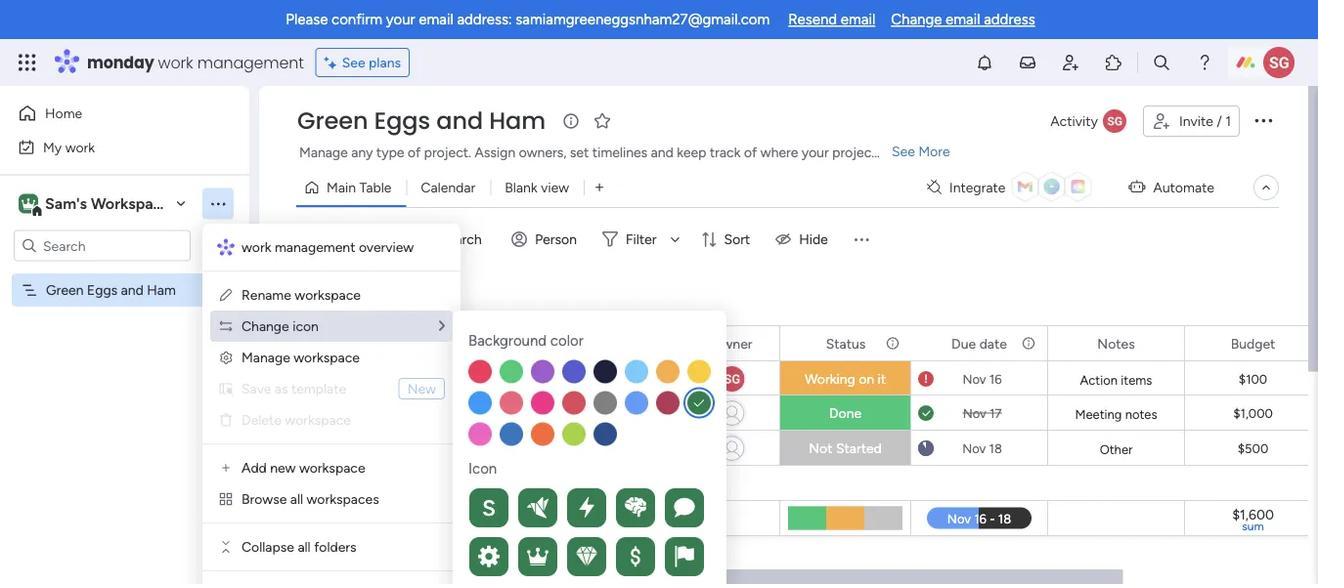 Task type: vqa. For each thing, say whether or not it's contained in the screenshot.
'change email address' link
yes



Task type: describe. For each thing, give the bounding box(es) containing it.
0 vertical spatial green eggs and ham
[[297, 105, 546, 137]]

ham inside list box
[[147, 282, 176, 299]]

1 for invite / 1
[[1225, 113, 1231, 130]]

see plans
[[342, 54, 401, 71]]

0 vertical spatial your
[[386, 11, 415, 28]]

new egg
[[304, 231, 360, 248]]

owners,
[[519, 144, 567, 161]]

Search field
[[434, 226, 493, 253]]

1 vertical spatial 2
[[438, 406, 446, 422]]

main table button
[[296, 172, 406, 203]]

delete workspace menu item
[[218, 409, 445, 432]]

$1,600
[[1232, 506, 1274, 523]]

$100
[[1239, 372, 1267, 388]]

delete workspace
[[242, 412, 351, 429]]

keep
[[677, 144, 706, 161]]

menu image
[[851, 230, 871, 249]]

workspace options image
[[208, 194, 228, 213]]

/
[[1217, 113, 1222, 130]]

service icon image
[[218, 381, 234, 397]]

project.
[[424, 144, 471, 161]]

2 inside button
[[657, 377, 663, 389]]

confirm
[[332, 11, 382, 28]]

my
[[43, 139, 62, 155]]

hide
[[799, 231, 828, 248]]

meeting notes
[[1075, 407, 1157, 422]]

blank view
[[505, 179, 569, 196]]

change email address link
[[891, 11, 1035, 28]]

column information image
[[885, 336, 901, 352]]

egg for green egg 2
[[411, 406, 435, 422]]

my work button
[[12, 132, 210, 163]]

collapse all folders image
[[218, 540, 234, 555]]

more
[[918, 143, 950, 160]]

sam's workspace
[[45, 195, 170, 213]]

due
[[951, 335, 976, 352]]

color
[[550, 332, 583, 350]]

workspace image
[[22, 193, 35, 215]]

filter
[[626, 231, 657, 248]]

see plans button
[[316, 48, 410, 77]]

this month
[[336, 293, 436, 318]]

browse all workspaces
[[242, 491, 379, 508]]

collapse all folders
[[242, 539, 356, 556]]

sam's workspace button
[[14, 187, 195, 220]]

manage workspace image
[[218, 350, 234, 366]]

notes
[[1097, 335, 1135, 352]]

this
[[336, 293, 372, 318]]

1 for green egg 1
[[438, 371, 444, 387]]

manage workspace
[[242, 350, 360, 366]]

options image
[[1252, 108, 1275, 132]]

invite / 1
[[1179, 113, 1231, 130]]

help image
[[1195, 53, 1214, 72]]

rename
[[242, 287, 291, 304]]

see for see more
[[892, 143, 915, 160]]

it
[[878, 371, 886, 388]]

add to favorites image
[[593, 111, 612, 131]]

Notes field
[[1092, 333, 1140, 354]]

workspace image
[[19, 193, 38, 215]]

timelines
[[592, 144, 647, 161]]

$1,000
[[1233, 406, 1273, 422]]

and inside list box
[[121, 282, 144, 299]]

delete
[[242, 412, 281, 429]]

17
[[990, 406, 1002, 421]]

month
[[377, 293, 436, 318]]

home button
[[12, 98, 210, 129]]

on
[[859, 371, 874, 388]]

home
[[45, 105, 82, 122]]

delete workspace image
[[218, 413, 234, 428]]

status
[[826, 335, 866, 352]]

collapse board header image
[[1258, 180, 1274, 196]]

icon
[[293, 318, 319, 335]]

rename workspace image
[[218, 287, 234, 303]]

$1,600 sum
[[1232, 506, 1274, 534]]

add view image
[[595, 181, 603, 195]]

manage for manage workspace
[[242, 350, 290, 366]]

green down green egg 1
[[370, 406, 407, 422]]

project
[[832, 144, 877, 161]]

action items
[[1080, 373, 1152, 388]]

1 vertical spatial menu item
[[210, 580, 453, 585]]

template
[[291, 381, 346, 397]]

green egg 2
[[370, 406, 446, 422]]

all for collapse
[[298, 539, 311, 556]]

table
[[359, 179, 392, 196]]

16
[[989, 372, 1002, 387]]

green inside list box
[[46, 282, 84, 299]]

resend
[[788, 11, 837, 28]]

hide button
[[768, 224, 840, 255]]

working on it
[[805, 371, 886, 388]]

Owner field
[[706, 333, 757, 354]]

workspace
[[91, 195, 170, 213]]

egg left color
[[498, 335, 522, 352]]

activity button
[[1043, 106, 1135, 137]]

background color
[[468, 332, 583, 350]]

where
[[760, 144, 798, 161]]

Search in workspace field
[[41, 235, 163, 257]]

invite / 1 button
[[1143, 106, 1240, 137]]

0 vertical spatial and
[[436, 105, 483, 137]]

Budget field
[[1226, 333, 1280, 354]]

started
[[836, 440, 882, 457]]

monday
[[87, 51, 154, 73]]

change email address
[[891, 11, 1035, 28]]

background
[[468, 332, 547, 350]]

inbox image
[[1018, 53, 1037, 72]]

$500
[[1238, 441, 1268, 457]]

nov 16
[[963, 372, 1002, 387]]

nov for nov 17
[[963, 406, 986, 421]]

as
[[275, 381, 288, 397]]

address
[[984, 11, 1035, 28]]

green down green egg 2
[[370, 441, 407, 458]]



Task type: locate. For each thing, give the bounding box(es) containing it.
1 vertical spatial manage
[[242, 350, 290, 366]]

show board description image
[[559, 111, 583, 131]]

sort
[[724, 231, 750, 248]]

budget
[[1231, 335, 1275, 352]]

all down add new workspace
[[290, 491, 303, 508]]

work
[[158, 51, 193, 73], [65, 139, 95, 155], [242, 239, 271, 256]]

of right type on the top left of the page
[[408, 144, 421, 161]]

egg for green egg 3
[[411, 441, 435, 458]]

1 of from the left
[[408, 144, 421, 161]]

1 vertical spatial nov
[[963, 406, 986, 421]]

ham up assign
[[489, 105, 546, 137]]

egg
[[336, 231, 360, 248], [498, 335, 522, 352], [411, 371, 435, 387], [411, 406, 435, 422], [411, 441, 435, 458]]

workspace selection element
[[19, 192, 172, 218]]

0 vertical spatial nov
[[963, 372, 986, 387]]

0 horizontal spatial of
[[408, 144, 421, 161]]

work right monday
[[158, 51, 193, 73]]

option
[[0, 273, 249, 277]]

1 horizontal spatial 1
[[1225, 113, 1231, 130]]

nov left 16
[[963, 372, 986, 387]]

meeting
[[1075, 407, 1122, 422]]

calendar
[[421, 179, 475, 196]]

all for browse
[[290, 491, 303, 508]]

your right confirm
[[386, 11, 415, 28]]

manage inside menu
[[242, 350, 290, 366]]

egg left 'angle down' icon
[[336, 231, 360, 248]]

email for change email address
[[946, 11, 980, 28]]

and down search in workspace field
[[121, 282, 144, 299]]

0 horizontal spatial 1
[[438, 371, 444, 387]]

sam's
[[45, 195, 87, 213]]

1 inside button
[[1225, 113, 1231, 130]]

menu item down folders
[[210, 580, 453, 585]]

2 vertical spatial nov
[[962, 441, 986, 457]]

change for change icon
[[242, 318, 289, 335]]

sum
[[1242, 520, 1264, 534]]

work inside menu
[[242, 239, 271, 256]]

work for my
[[65, 139, 95, 155]]

1 horizontal spatial of
[[744, 144, 757, 161]]

see more
[[892, 143, 950, 160]]

angle down image
[[378, 232, 387, 247]]

working
[[805, 371, 855, 388]]

1 vertical spatial and
[[651, 144, 673, 161]]

action
[[1080, 373, 1118, 388]]

green
[[297, 105, 368, 137], [46, 282, 84, 299], [370, 371, 407, 387], [370, 406, 407, 422], [370, 441, 407, 458]]

menu containing work management overview
[[202, 224, 461, 585]]

nov left 17
[[963, 406, 986, 421]]

please confirm your email address: samiamgreeneggsnham27@gmail.com
[[286, 11, 770, 28]]

green egg 1
[[370, 371, 444, 387]]

0 vertical spatial manage
[[299, 144, 348, 161]]

see left plans
[[342, 54, 365, 71]]

egg for new egg
[[336, 231, 360, 248]]

1 nov from the top
[[963, 372, 986, 387]]

0 vertical spatial eggs
[[374, 105, 430, 137]]

stands.
[[880, 144, 923, 161]]

save
[[242, 381, 271, 397]]

1 horizontal spatial manage
[[299, 144, 348, 161]]

green up any
[[297, 105, 368, 137]]

egg up green egg 2
[[411, 371, 435, 387]]

arrow down image
[[663, 228, 687, 251]]

search everything image
[[1152, 53, 1171, 72]]

browse all workspaces image
[[218, 492, 234, 507]]

workspace for rename workspace
[[295, 287, 361, 304]]

workspace for manage workspace
[[294, 350, 360, 366]]

egg left 3
[[411, 441, 435, 458]]

sort button
[[693, 224, 762, 255]]

1 horizontal spatial your
[[802, 144, 829, 161]]

2
[[657, 377, 663, 389], [438, 406, 446, 422]]

save as template
[[242, 381, 346, 397]]

address:
[[457, 11, 512, 28]]

management
[[197, 51, 304, 73], [275, 239, 355, 256]]

of
[[408, 144, 421, 161], [744, 144, 757, 161]]

0 vertical spatial 1
[[1225, 113, 1231, 130]]

2 vertical spatial and
[[121, 282, 144, 299]]

autopilot image
[[1129, 174, 1145, 199]]

0 horizontal spatial eggs
[[87, 282, 118, 299]]

1 vertical spatial change
[[242, 318, 289, 335]]

workspace up workspaces
[[299, 460, 365, 477]]

1 horizontal spatial change
[[891, 11, 942, 28]]

add new workspace image
[[218, 461, 234, 476]]

new up green egg 2
[[407, 381, 436, 397]]

apps image
[[1104, 53, 1123, 72]]

0 vertical spatial see
[[342, 54, 365, 71]]

3
[[438, 441, 446, 458]]

workspace up icon
[[295, 287, 361, 304]]

0 horizontal spatial and
[[121, 282, 144, 299]]

1 horizontal spatial work
[[158, 51, 193, 73]]

dapulse integrations image
[[927, 180, 942, 195]]

management down please
[[197, 51, 304, 73]]

0 vertical spatial all
[[290, 491, 303, 508]]

of right track
[[744, 144, 757, 161]]

column information image
[[1021, 336, 1036, 352]]

1 horizontal spatial new
[[407, 381, 436, 397]]

1 vertical spatial all
[[298, 539, 311, 556]]

1 vertical spatial 1
[[438, 371, 444, 387]]

and left keep
[[651, 144, 673, 161]]

items
[[1121, 373, 1152, 388]]

1 horizontal spatial see
[[892, 143, 915, 160]]

add
[[242, 460, 267, 477]]

0 vertical spatial new
[[304, 231, 333, 248]]

all
[[290, 491, 303, 508], [298, 539, 311, 556]]

new
[[304, 231, 333, 248], [407, 381, 436, 397]]

filter button
[[594, 224, 687, 255]]

select product image
[[18, 53, 37, 72]]

1 email from the left
[[419, 11, 453, 28]]

email right resend
[[841, 11, 875, 28]]

change icon
[[242, 318, 319, 335]]

change right resend email
[[891, 11, 942, 28]]

email left address
[[946, 11, 980, 28]]

not started
[[809, 440, 882, 457]]

0 horizontal spatial email
[[419, 11, 453, 28]]

see left more
[[892, 143, 915, 160]]

work up rename
[[242, 239, 271, 256]]

1 vertical spatial ham
[[147, 282, 176, 299]]

nov for nov 16
[[963, 372, 986, 387]]

not
[[809, 440, 833, 457]]

manage
[[299, 144, 348, 161], [242, 350, 290, 366]]

new egg button
[[296, 224, 368, 255]]

eggs
[[374, 105, 430, 137], [87, 282, 118, 299]]

email for resend email
[[841, 11, 875, 28]]

v2 done deadline image
[[918, 404, 934, 423]]

1 vertical spatial eggs
[[87, 282, 118, 299]]

2 nov from the top
[[963, 406, 986, 421]]

new
[[270, 460, 296, 477]]

menu item
[[218, 377, 445, 401], [210, 580, 453, 585]]

0 horizontal spatial 2
[[438, 406, 446, 422]]

workspace up the template
[[294, 350, 360, 366]]

work for monday
[[158, 51, 193, 73]]

0 horizontal spatial green eggs and ham
[[46, 282, 176, 299]]

green eggs and ham
[[297, 105, 546, 137], [46, 282, 176, 299]]

ham left rename workspace image
[[147, 282, 176, 299]]

management up rename workspace
[[275, 239, 355, 256]]

2 button
[[620, 361, 683, 396]]

invite
[[1179, 113, 1213, 130]]

see more link
[[890, 142, 952, 161]]

1 horizontal spatial and
[[436, 105, 483, 137]]

menu item up delete workspace menu item on the bottom
[[218, 377, 445, 401]]

1 vertical spatial work
[[65, 139, 95, 155]]

workspace for delete workspace
[[285, 412, 351, 429]]

list arrow image
[[439, 319, 445, 333]]

my work
[[43, 139, 95, 155]]

v2 overdue deadline image
[[918, 370, 934, 389]]

blank view button
[[490, 172, 584, 203]]

0 vertical spatial management
[[197, 51, 304, 73]]

1 vertical spatial green eggs and ham
[[46, 282, 176, 299]]

work inside button
[[65, 139, 95, 155]]

green eggs and ham inside green eggs and ham list box
[[46, 282, 176, 299]]

new inside button
[[304, 231, 333, 248]]

green eggs and ham up project.
[[297, 105, 546, 137]]

This month field
[[331, 293, 441, 319]]

Green Eggs and Ham field
[[292, 105, 551, 137]]

eggs up type on the top left of the page
[[374, 105, 430, 137]]

any
[[351, 144, 373, 161]]

new inside menu item
[[407, 381, 436, 397]]

manage left any
[[299, 144, 348, 161]]

0 horizontal spatial work
[[65, 139, 95, 155]]

1 up green egg 2
[[438, 371, 444, 387]]

set
[[570, 144, 589, 161]]

1 vertical spatial your
[[802, 144, 829, 161]]

invite members image
[[1061, 53, 1080, 72]]

egg up green egg 3
[[411, 406, 435, 422]]

track
[[710, 144, 741, 161]]

green egg 3
[[370, 441, 446, 458]]

see for see plans
[[342, 54, 365, 71]]

email left address: on the left top
[[419, 11, 453, 28]]

0 horizontal spatial ham
[[147, 282, 176, 299]]

Status field
[[821, 333, 871, 354]]

type
[[376, 144, 404, 161]]

0 vertical spatial change
[[891, 11, 942, 28]]

egg for green egg 1
[[411, 371, 435, 387]]

1 horizontal spatial 2
[[657, 377, 663, 389]]

resend email
[[788, 11, 875, 28]]

0 horizontal spatial new
[[304, 231, 333, 248]]

1 vertical spatial see
[[892, 143, 915, 160]]

automate
[[1153, 179, 1214, 196]]

see
[[342, 54, 365, 71], [892, 143, 915, 160]]

all left folders
[[298, 539, 311, 556]]

sam green image
[[1263, 47, 1295, 78]]

done
[[829, 405, 862, 422]]

Due date field
[[947, 333, 1012, 354]]

view
[[541, 179, 569, 196]]

manage any type of project. assign owners, set timelines and keep track of where your project stands.
[[299, 144, 923, 161]]

0 vertical spatial ham
[[489, 105, 546, 137]]

menu
[[202, 224, 461, 585]]

2 of from the left
[[744, 144, 757, 161]]

egg inside new egg button
[[336, 231, 360, 248]]

change
[[891, 11, 942, 28], [242, 318, 289, 335]]

date
[[979, 335, 1007, 352]]

green down search in workspace field
[[46, 282, 84, 299]]

other
[[1100, 442, 1133, 458]]

0 horizontal spatial your
[[386, 11, 415, 28]]

new for new egg
[[304, 231, 333, 248]]

2 horizontal spatial email
[[946, 11, 980, 28]]

and
[[436, 105, 483, 137], [651, 144, 673, 161], [121, 282, 144, 299]]

work right my
[[65, 139, 95, 155]]

manage up save
[[242, 350, 290, 366]]

integrate
[[949, 179, 1006, 196]]

1 vertical spatial new
[[407, 381, 436, 397]]

change icon image
[[218, 319, 234, 334]]

browse
[[242, 491, 287, 508]]

3 email from the left
[[946, 11, 980, 28]]

workspace down the template
[[285, 412, 351, 429]]

notes
[[1125, 407, 1157, 422]]

0 vertical spatial work
[[158, 51, 193, 73]]

collapse
[[242, 539, 294, 556]]

nov for nov 18
[[962, 441, 986, 457]]

2 horizontal spatial and
[[651, 144, 673, 161]]

new for new
[[407, 381, 436, 397]]

main
[[327, 179, 356, 196]]

green eggs and ham down search in workspace field
[[46, 282, 176, 299]]

change down rename
[[242, 318, 289, 335]]

change for change email address
[[891, 11, 942, 28]]

person button
[[504, 224, 589, 255]]

and up project.
[[436, 105, 483, 137]]

1 vertical spatial management
[[275, 239, 355, 256]]

0 horizontal spatial change
[[242, 318, 289, 335]]

eggs down search in workspace field
[[87, 282, 118, 299]]

2 email from the left
[[841, 11, 875, 28]]

main table
[[327, 179, 392, 196]]

green up green egg 2
[[370, 371, 407, 387]]

add new workspace
[[242, 460, 365, 477]]

1 horizontal spatial ham
[[489, 105, 546, 137]]

please
[[286, 11, 328, 28]]

due date
[[951, 335, 1007, 352]]

overview
[[359, 239, 414, 256]]

nov left 18 on the right
[[962, 441, 986, 457]]

1 horizontal spatial email
[[841, 11, 875, 28]]

1 horizontal spatial eggs
[[374, 105, 430, 137]]

samiamgreeneggsnham27@gmail.com
[[516, 11, 770, 28]]

eggs inside list box
[[87, 282, 118, 299]]

2 horizontal spatial work
[[242, 239, 271, 256]]

calendar button
[[406, 172, 490, 203]]

folders
[[314, 539, 356, 556]]

1 horizontal spatial green eggs and ham
[[297, 105, 546, 137]]

assign
[[475, 144, 515, 161]]

1 right /
[[1225, 113, 1231, 130]]

0 vertical spatial 2
[[657, 377, 663, 389]]

0 horizontal spatial see
[[342, 54, 365, 71]]

2 vertical spatial work
[[242, 239, 271, 256]]

resend email link
[[788, 11, 875, 28]]

workspace inside menu item
[[285, 412, 351, 429]]

0 horizontal spatial manage
[[242, 350, 290, 366]]

menu item containing save as template
[[218, 377, 445, 401]]

new down main
[[304, 231, 333, 248]]

nov 18
[[962, 441, 1002, 457]]

green eggs and ham list box
[[0, 270, 249, 571]]

notifications image
[[975, 53, 994, 72]]

see inside 'button'
[[342, 54, 365, 71]]

your right 'where'
[[802, 144, 829, 161]]

0 vertical spatial menu item
[[218, 377, 445, 401]]

3 nov from the top
[[962, 441, 986, 457]]

manage for manage any type of project. assign owners, set timelines and keep track of where your project stands.
[[299, 144, 348, 161]]

nov 17
[[963, 406, 1002, 421]]



